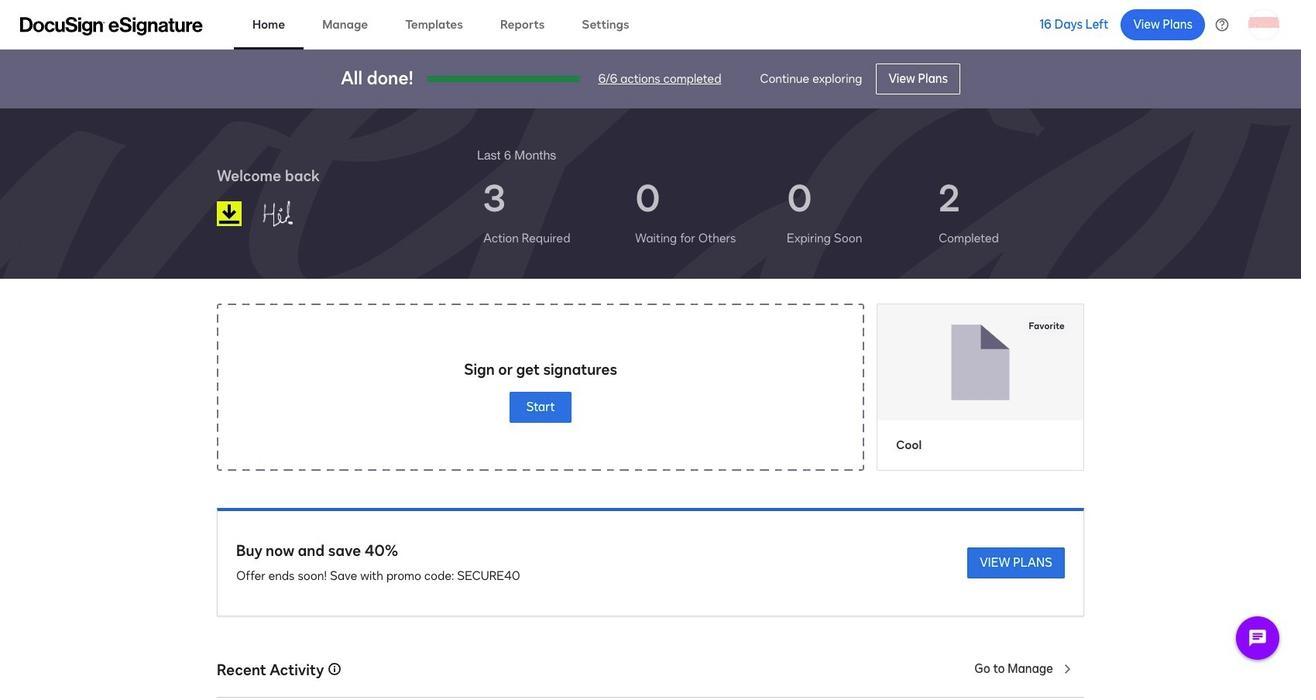 Task type: locate. For each thing, give the bounding box(es) containing it.
docusignlogo image
[[217, 201, 242, 226]]

heading
[[477, 146, 557, 164]]

list
[[477, 164, 1085, 260]]

use cool image
[[878, 305, 1084, 421]]

your uploaded profile image image
[[1249, 9, 1280, 40]]



Task type: vqa. For each thing, say whether or not it's contained in the screenshot.
the View Shared Folders image
no



Task type: describe. For each thing, give the bounding box(es) containing it.
docusign esignature image
[[20, 17, 203, 35]]

generic name image
[[255, 194, 335, 234]]



